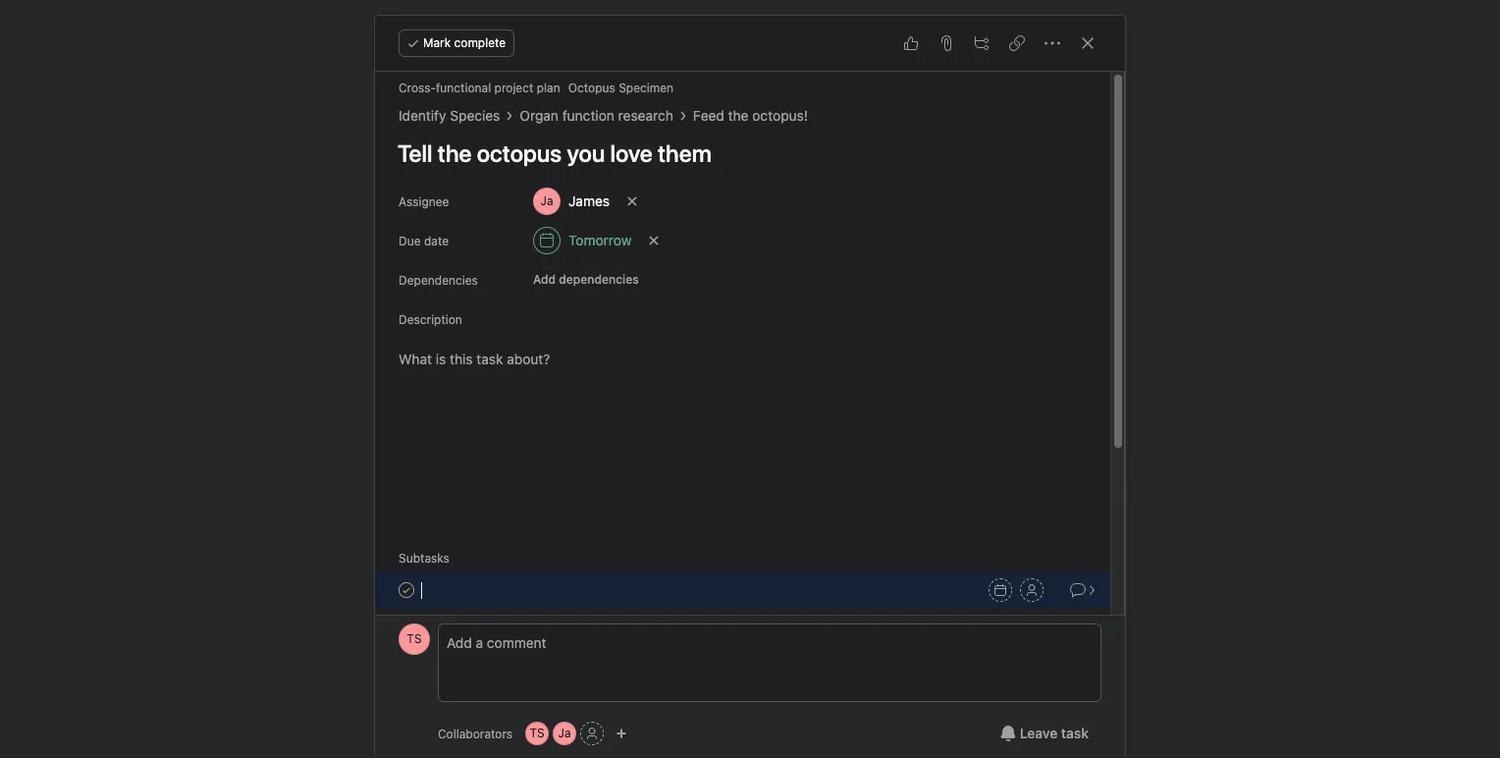 Task type: locate. For each thing, give the bounding box(es) containing it.
clear due date image
[[649, 235, 660, 247]]

leave task
[[1020, 725, 1089, 742]]

Task Name text field
[[385, 131, 1087, 176]]

ts left the ja
[[530, 726, 545, 741]]

collaborators
[[438, 726, 513, 741]]

identify species
[[399, 107, 500, 124]]

1 horizontal spatial ts
[[530, 726, 545, 741]]

tomorrow button
[[524, 223, 641, 258]]

0 horizontal spatial ts
[[407, 632, 422, 646]]

octopus specimen link
[[568, 81, 674, 95]]

main content inside tell the octopus you love them dialog
[[375, 72, 1111, 758]]

ts button
[[399, 624, 430, 655], [526, 722, 549, 745]]

research
[[618, 107, 674, 124]]

functional
[[436, 81, 491, 95]]

organ
[[520, 107, 559, 124]]

cross-functional project plan octopus specimen
[[399, 81, 674, 95]]

collapse task pane image
[[1080, 35, 1096, 51]]

main content
[[375, 72, 1111, 758]]

0 vertical spatial ts button
[[399, 624, 430, 655]]

attachments: add a file to this task, tell the octopus you love them image
[[939, 35, 955, 51]]

dependencies
[[399, 273, 478, 288]]

main content containing identify species
[[375, 72, 1111, 758]]

ts button left the ja
[[526, 722, 549, 745]]

subtasks
[[399, 551, 450, 566]]

identify
[[399, 107, 446, 124]]

0 vertical spatial ts
[[407, 632, 422, 646]]

feed
[[693, 107, 725, 124]]

ts button down completed option
[[399, 624, 430, 655]]

ts down completed option
[[407, 632, 422, 646]]

species
[[450, 107, 500, 124]]

add or remove collaborators image
[[616, 728, 628, 740]]

ja button
[[553, 722, 577, 745]]

Completed checkbox
[[395, 578, 418, 602]]

feed the octopus!
[[693, 107, 808, 124]]

mark complete button
[[399, 29, 515, 57]]

ts
[[407, 632, 422, 646], [530, 726, 545, 741]]

copy task link image
[[1010, 35, 1025, 51]]

identify species link
[[399, 105, 500, 127]]

1 vertical spatial ts
[[530, 726, 545, 741]]

1 vertical spatial ts button
[[526, 722, 549, 745]]



Task type: describe. For each thing, give the bounding box(es) containing it.
james button
[[524, 184, 619, 219]]

leave task button
[[988, 716, 1102, 751]]

ja
[[558, 726, 571, 741]]

cross-
[[399, 81, 436, 95]]

specimen
[[619, 81, 674, 95]]

function
[[562, 107, 615, 124]]

0 likes. click to like this task image
[[904, 35, 919, 51]]

more actions for this task image
[[1045, 35, 1061, 51]]

organ function research
[[520, 107, 674, 124]]

date
[[424, 234, 449, 248]]

the
[[728, 107, 749, 124]]

remove assignee image
[[627, 195, 638, 207]]

0 horizontal spatial ts button
[[399, 624, 430, 655]]

cross-functional project plan link
[[399, 81, 561, 95]]

complete
[[454, 35, 506, 50]]

task
[[1062, 725, 1089, 742]]

leave
[[1020, 725, 1058, 742]]

james
[[569, 192, 610, 209]]

add dependencies button
[[524, 266, 648, 294]]

mark
[[423, 35, 451, 50]]

completed image
[[395, 578, 418, 602]]

description
[[399, 312, 462, 327]]

due
[[399, 234, 421, 248]]

add dependencies
[[533, 272, 639, 287]]

dependencies
[[559, 272, 639, 287]]

assignee
[[399, 194, 449, 209]]

feed the octopus! link
[[693, 105, 808, 127]]

1 horizontal spatial ts button
[[526, 722, 549, 745]]

tell the octopus you love them dialog
[[375, 16, 1126, 758]]

mark complete
[[423, 35, 506, 50]]

octopus!
[[753, 107, 808, 124]]

organ function research link
[[520, 105, 674, 127]]

add subtask image
[[974, 35, 990, 51]]

add
[[533, 272, 556, 287]]

due date
[[399, 234, 449, 248]]

tomorrow
[[569, 232, 632, 248]]

project
[[495, 81, 534, 95]]

plan
[[537, 81, 561, 95]]

octopus
[[568, 81, 616, 95]]



Task type: vqa. For each thing, say whether or not it's contained in the screenshot.
Task name
no



